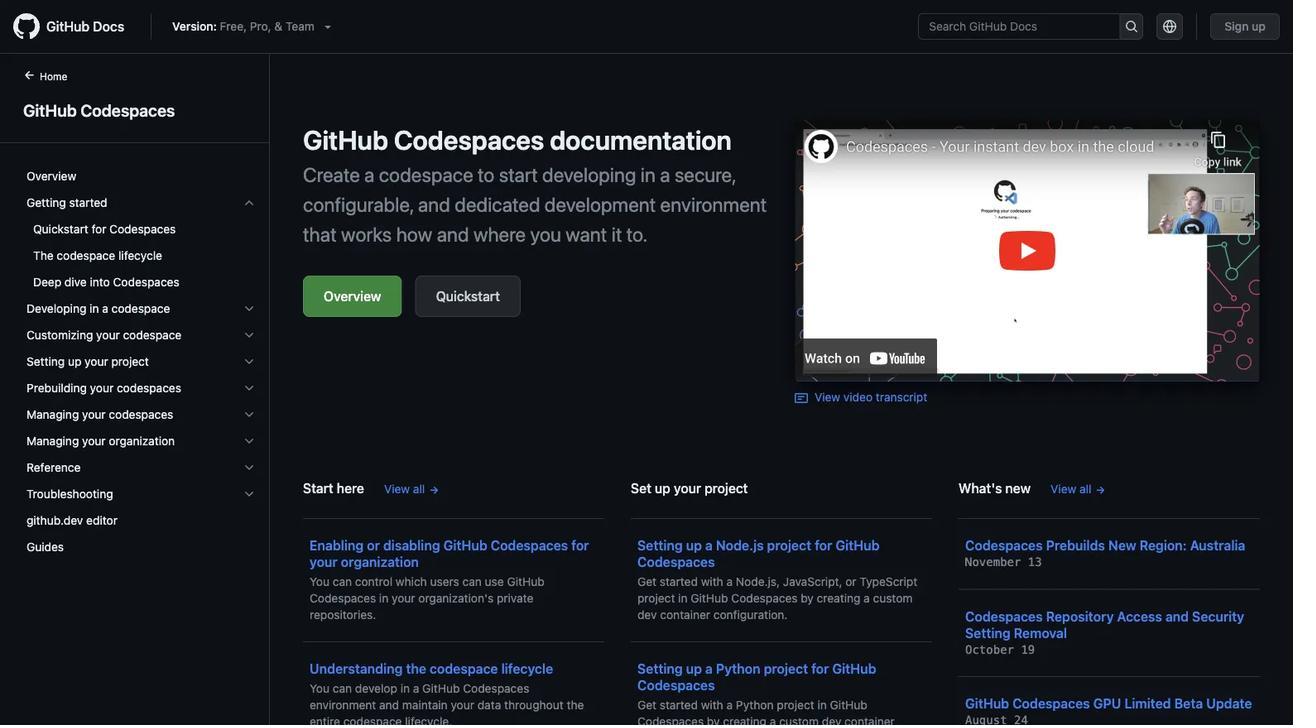 Task type: locate. For each thing, give the bounding box(es) containing it.
0 horizontal spatial or
[[367, 538, 380, 554]]

setting inside setting up a python project for github codespaces get started with a python project in github codespaces by creating a custom dev containe
[[637, 661, 683, 677]]

up inside sign up link
[[1252, 19, 1266, 33]]

getting started element
[[13, 190, 269, 296], [13, 216, 269, 296]]

your down the managing your codespaces
[[82, 434, 106, 448]]

0 horizontal spatial view all link
[[384, 481, 440, 498]]

lifecycle
[[118, 249, 162, 262], [501, 661, 553, 677]]

0 horizontal spatial view all
[[384, 482, 425, 496]]

the codespace lifecycle link
[[20, 243, 262, 269]]

customizing
[[26, 328, 93, 342]]

dev inside setting up a python project for github codespaces get started with a python project in github codespaces by creating a custom dev containe
[[822, 715, 841, 725]]

new
[[1108, 538, 1136, 554]]

organization down managing your codespaces dropdown button
[[109, 434, 175, 448]]

sc 9kayk9 0 image inside developing in a codespace dropdown button
[[243, 302, 256, 315]]

by inside the setting up a node.js project for github codespaces get started with a node.js, javascript, or typescript project in github codespaces by creating a custom dev container configuration.
[[801, 592, 814, 605]]

github codespaces element
[[0, 67, 270, 724]]

view all link up disabling
[[384, 481, 440, 498]]

view right the link icon
[[815, 390, 840, 404]]

august 24 element
[[965, 714, 1028, 725]]

1 view all link from the left
[[384, 481, 440, 498]]

1 vertical spatial sc 9kayk9 0 image
[[243, 488, 256, 501]]

started inside the setting up a node.js project for github codespaces get started with a node.js, javascript, or typescript project in github codespaces by creating a custom dev container configuration.
[[660, 575, 698, 589]]

for inside enabling or disabling github codespaces for your organization you can control which users can use github codespaces in your organization's private repositories.
[[571, 538, 589, 554]]

1 get from the top
[[637, 575, 657, 589]]

view video transcript link
[[795, 390, 927, 405]]

codespace up data
[[430, 661, 498, 677]]

can down understanding
[[333, 682, 352, 696]]

customizing your codespace
[[26, 328, 182, 342]]

quickstart for quickstart
[[436, 289, 500, 304]]

up down the container at right bottom
[[686, 661, 702, 677]]

lifecycle up throughout
[[501, 661, 553, 677]]

with inside the setting up a node.js project for github codespaces get started with a node.js, javascript, or typescript project in github codespaces by creating a custom dev container configuration.
[[701, 575, 723, 589]]

data
[[477, 698, 501, 712]]

setting up a python project for github codespaces get started with a python project in github codespaces by creating a custom dev containe
[[637, 661, 895, 725]]

a inside understanding the codespace lifecycle you can develop in a github codespaces environment and maintain your data throughout the entire codespace lifecycle.
[[413, 682, 419, 696]]

0 vertical spatial by
[[801, 592, 814, 605]]

link image
[[795, 392, 808, 405]]

overview down the works
[[324, 289, 381, 304]]

1 vertical spatial overview link
[[303, 276, 402, 317]]

0 horizontal spatial by
[[707, 715, 720, 725]]

1 vertical spatial overview
[[324, 289, 381, 304]]

scroll to top image
[[1250, 682, 1263, 695]]

codespace down deep dive into codespaces link
[[111, 302, 170, 315]]

setting up prebuilding
[[26, 355, 65, 368]]

organization up the control
[[341, 554, 419, 570]]

0 horizontal spatial overview
[[26, 169, 76, 183]]

setting inside dropdown button
[[26, 355, 65, 368]]

2 get from the top
[[637, 698, 657, 712]]

github inside github codespaces gpu limited beta update "link"
[[965, 696, 1009, 712]]

region:
[[1140, 538, 1187, 554]]

2 sc 9kayk9 0 image from the top
[[243, 302, 256, 315]]

view all for what's new
[[1051, 482, 1091, 496]]

1 horizontal spatial overview link
[[303, 276, 402, 317]]

1 vertical spatial you
[[310, 682, 330, 696]]

overview
[[26, 169, 76, 183], [324, 289, 381, 304]]

all
[[413, 482, 425, 496], [1080, 482, 1091, 496]]

started inside setting up a python project for github codespaces get started with a python project in github codespaces by creating a custom dev containe
[[660, 698, 698, 712]]

your up prebuilding your codespaces
[[85, 355, 108, 368]]

2 view all link from the left
[[1051, 481, 1106, 498]]

you down enabling
[[310, 575, 330, 589]]

0 vertical spatial get
[[637, 575, 657, 589]]

prebuilding your codespaces button
[[20, 375, 262, 402]]

custom inside the setting up a node.js project for github codespaces get started with a node.js, javascript, or typescript project in github codespaces by creating a custom dev container configuration.
[[873, 592, 913, 605]]

sign up
[[1225, 19, 1266, 33]]

codespace inside developing in a codespace dropdown button
[[111, 302, 170, 315]]

1 sc 9kayk9 0 image from the top
[[243, 196, 256, 209]]

1 horizontal spatial view
[[815, 390, 840, 404]]

sc 9kayk9 0 image inside customizing your codespace dropdown button
[[243, 329, 256, 342]]

for
[[91, 222, 106, 236], [571, 538, 589, 554], [815, 538, 832, 554], [811, 661, 829, 677]]

codespace left to
[[379, 163, 473, 186]]

up down customizing
[[68, 355, 81, 368]]

in inside understanding the codespace lifecycle you can develop in a github codespaces environment and maintain your data throughout the entire codespace lifecycle.
[[400, 682, 410, 696]]

0 horizontal spatial environment
[[310, 698, 376, 712]]

setting down "set"
[[637, 538, 683, 554]]

1 vertical spatial codespaces
[[109, 408, 173, 421]]

2 horizontal spatial view
[[1051, 482, 1076, 496]]

setting
[[26, 355, 65, 368], [637, 538, 683, 554], [965, 625, 1011, 641], [637, 661, 683, 677]]

up right sign
[[1252, 19, 1266, 33]]

2 with from the top
[[701, 698, 723, 712]]

set
[[631, 481, 651, 496]]

2 view all from the left
[[1051, 482, 1091, 496]]

started for setting up a python project for github codespaces
[[660, 698, 698, 712]]

your
[[96, 328, 120, 342], [85, 355, 108, 368], [90, 381, 114, 395], [82, 408, 106, 421], [82, 434, 106, 448], [674, 481, 701, 496], [310, 554, 338, 570], [392, 592, 415, 605], [451, 698, 474, 712]]

sc 9kayk9 0 image inside the managing your organization dropdown button
[[243, 435, 256, 448]]

1 horizontal spatial dev
[[822, 715, 841, 725]]

2 managing from the top
[[26, 434, 79, 448]]

codespaces inside "github codespaces" link
[[80, 100, 175, 120]]

0 vertical spatial sc 9kayk9 0 image
[[243, 329, 256, 342]]

with inside setting up a python project for github codespaces get started with a python project in github codespaces by creating a custom dev containe
[[701, 698, 723, 712]]

setting for project
[[26, 355, 65, 368]]

and up how
[[418, 193, 450, 216]]

2 sc 9kayk9 0 image from the top
[[243, 488, 256, 501]]

up for sign up
[[1252, 19, 1266, 33]]

1 you from the top
[[310, 575, 330, 589]]

quickstart inside github codespaces element
[[33, 222, 88, 236]]

0 horizontal spatial organization
[[109, 434, 175, 448]]

1 getting started element from the top
[[13, 190, 269, 296]]

custom inside setting up a python project for github codespaces get started with a python project in github codespaces by creating a custom dev containe
[[779, 715, 819, 725]]

lifecycle inside understanding the codespace lifecycle you can develop in a github codespaces environment and maintain your data throughout the entire codespace lifecycle.
[[501, 661, 553, 677]]

1 horizontal spatial by
[[801, 592, 814, 605]]

1 horizontal spatial or
[[846, 575, 857, 589]]

sc 9kayk9 0 image inside reference dropdown button
[[243, 461, 256, 474]]

and right how
[[437, 223, 469, 246]]

started for setting up a node.js project for github codespaces
[[660, 575, 698, 589]]

0 vertical spatial managing
[[26, 408, 79, 421]]

codespaces down setting up your project dropdown button
[[117, 381, 181, 395]]

19
[[1021, 643, 1035, 657]]

sc 9kayk9 0 image for managing your organization
[[243, 435, 256, 448]]

1 vertical spatial organization
[[341, 554, 419, 570]]

view all link
[[384, 481, 440, 498], [1051, 481, 1106, 498]]

november 13 element
[[965, 556, 1042, 569]]

python
[[716, 661, 761, 677], [736, 698, 774, 712]]

0 horizontal spatial quickstart
[[33, 222, 88, 236]]

view all link up prebuilds
[[1051, 481, 1106, 498]]

0 horizontal spatial view
[[384, 482, 410, 496]]

managing down prebuilding
[[26, 408, 79, 421]]

your down developing in a codespace
[[96, 328, 120, 342]]

view all right here
[[384, 482, 425, 496]]

your right "set"
[[674, 481, 701, 496]]

0 horizontal spatial custom
[[779, 715, 819, 725]]

overview up the getting
[[26, 169, 76, 183]]

search image
[[1125, 20, 1138, 33]]

up for setting up your project
[[68, 355, 81, 368]]

developing in a codespace
[[26, 302, 170, 315]]

started inside dropdown button
[[69, 196, 107, 209]]

codespaces down prebuilding your codespaces dropdown button on the bottom left
[[109, 408, 173, 421]]

managing your organization button
[[20, 428, 262, 455]]

update
[[1206, 696, 1252, 712]]

1 vertical spatial get
[[637, 698, 657, 712]]

environment down secure,
[[660, 193, 767, 216]]

2 all from the left
[[1080, 482, 1091, 496]]

1 with from the top
[[701, 575, 723, 589]]

1 vertical spatial by
[[707, 715, 720, 725]]

and inside understanding the codespace lifecycle you can develop in a github codespaces environment and maintain your data throughout the entire codespace lifecycle.
[[379, 698, 399, 712]]

and
[[418, 193, 450, 216], [437, 223, 469, 246], [1166, 609, 1189, 624], [379, 698, 399, 712]]

get
[[637, 575, 657, 589], [637, 698, 657, 712]]

1 horizontal spatial environment
[[660, 193, 767, 216]]

into
[[90, 275, 110, 289]]

1 vertical spatial custom
[[779, 715, 819, 725]]

with for python
[[701, 698, 723, 712]]

1 horizontal spatial quickstart
[[436, 289, 500, 304]]

customizing your codespace button
[[20, 322, 262, 349]]

1 horizontal spatial all
[[1080, 482, 1091, 496]]

in inside dropdown button
[[90, 302, 99, 315]]

Search GitHub Docs search field
[[919, 14, 1120, 39]]

up inside the setting up a node.js project for github codespaces get started with a node.js, javascript, or typescript project in github codespaces by creating a custom dev container configuration.
[[686, 538, 702, 554]]

1 vertical spatial with
[[701, 698, 723, 712]]

that
[[303, 223, 337, 246]]

sc 9kayk9 0 image
[[243, 329, 256, 342], [243, 488, 256, 501]]

1 vertical spatial dev
[[822, 715, 841, 725]]

1 vertical spatial or
[[846, 575, 857, 589]]

organization
[[109, 434, 175, 448], [341, 554, 419, 570]]

october 19 element
[[965, 643, 1035, 657]]

1 vertical spatial environment
[[310, 698, 376, 712]]

or inside the setting up a node.js project for github codespaces get started with a node.js, javascript, or typescript project in github codespaces by creating a custom dev container configuration.
[[846, 575, 857, 589]]

2 vertical spatial started
[[660, 698, 698, 712]]

works
[[341, 223, 392, 246]]

1 horizontal spatial the
[[567, 698, 584, 712]]

all for disabling
[[413, 482, 425, 496]]

you
[[530, 223, 561, 246]]

1 vertical spatial creating
[[723, 715, 767, 725]]

environment up entire
[[310, 698, 376, 712]]

what's
[[959, 481, 1002, 496]]

1 horizontal spatial lifecycle
[[501, 661, 553, 677]]

0 vertical spatial quickstart
[[33, 222, 88, 236]]

0 vertical spatial you
[[310, 575, 330, 589]]

github inside github docs link
[[46, 19, 90, 34]]

quickstart down where
[[436, 289, 500, 304]]

1 horizontal spatial organization
[[341, 554, 419, 570]]

dev inside the setting up a node.js project for github codespaces get started with a node.js, javascript, or typescript project in github codespaces by creating a custom dev container configuration.
[[637, 608, 657, 622]]

0 vertical spatial overview
[[26, 169, 76, 183]]

3 sc 9kayk9 0 image from the top
[[243, 355, 256, 368]]

2 getting started element from the top
[[13, 216, 269, 296]]

0 horizontal spatial the
[[406, 661, 426, 677]]

0 horizontal spatial all
[[413, 482, 425, 496]]

7 sc 9kayk9 0 image from the top
[[243, 461, 256, 474]]

github codespaces documentation create a codespace to start developing in a secure, configurable, and dedicated development environment that works how and where you want it to.
[[303, 124, 767, 246]]

2 you from the top
[[310, 682, 330, 696]]

view all right new
[[1051, 482, 1091, 496]]

node.js,
[[736, 575, 780, 589]]

quickstart down getting started
[[33, 222, 88, 236]]

lifecycle inside the codespace lifecycle link
[[118, 249, 162, 262]]

project
[[111, 355, 149, 368], [705, 481, 748, 496], [767, 538, 811, 554], [637, 592, 675, 605], [764, 661, 808, 677], [777, 698, 814, 712]]

which
[[396, 575, 427, 589]]

1 horizontal spatial view all link
[[1051, 481, 1106, 498]]

you up entire
[[310, 682, 330, 696]]

a
[[364, 163, 375, 186], [660, 163, 670, 186], [102, 302, 108, 315], [705, 538, 713, 554], [726, 575, 733, 589], [864, 592, 870, 605], [705, 661, 713, 677], [413, 682, 419, 696], [726, 698, 733, 712], [770, 715, 776, 725]]

1 vertical spatial started
[[660, 575, 698, 589]]

1 view all from the left
[[384, 482, 425, 496]]

1 managing from the top
[[26, 408, 79, 421]]

or left typescript
[[846, 575, 857, 589]]

transcript
[[876, 390, 927, 404]]

1 horizontal spatial custom
[[873, 592, 913, 605]]

up
[[1252, 19, 1266, 33], [68, 355, 81, 368], [655, 481, 670, 496], [686, 538, 702, 554], [686, 661, 702, 677]]

for inside the setting up a node.js project for github codespaces get started with a node.js, javascript, or typescript project in github codespaces by creating a custom dev container configuration.
[[815, 538, 832, 554]]

and right access
[[1166, 609, 1189, 624]]

1 horizontal spatial overview
[[324, 289, 381, 304]]

1 vertical spatial quickstart
[[436, 289, 500, 304]]

getting started element containing quickstart for codespaces
[[13, 216, 269, 296]]

view right here
[[384, 482, 410, 496]]

free,
[[220, 19, 247, 33]]

1 vertical spatial managing
[[26, 434, 79, 448]]

by inside setting up a python project for github codespaces get started with a python project in github codespaces by creating a custom dev containe
[[707, 715, 720, 725]]

sc 9kayk9 0 image inside prebuilding your codespaces dropdown button
[[243, 382, 256, 395]]

1 sc 9kayk9 0 image from the top
[[243, 329, 256, 342]]

sc 9kayk9 0 image for getting started
[[243, 196, 256, 209]]

managing for managing your codespaces
[[26, 408, 79, 421]]

5 sc 9kayk9 0 image from the top
[[243, 408, 256, 421]]

up inside setting up a python project for github codespaces get started with a python project in github codespaces by creating a custom dev containe
[[686, 661, 702, 677]]

started
[[69, 196, 107, 209], [660, 575, 698, 589], [660, 698, 698, 712]]

view
[[815, 390, 840, 404], [384, 482, 410, 496], [1051, 482, 1076, 496]]

you inside enabling or disabling github codespaces for your organization you can control which users can use github codespaces in your organization's private repositories.
[[310, 575, 330, 589]]

with for node.js
[[701, 575, 723, 589]]

up inside setting up your project dropdown button
[[68, 355, 81, 368]]

github inside "github codespaces" link
[[23, 100, 77, 120]]

you
[[310, 575, 330, 589], [310, 682, 330, 696]]

1 all from the left
[[413, 482, 425, 496]]

setting inside the setting up a node.js project for github codespaces get started with a node.js, javascript, or typescript project in github codespaces by creating a custom dev container configuration.
[[637, 538, 683, 554]]

managing your codespaces
[[26, 408, 173, 421]]

users
[[430, 575, 459, 589]]

configuration.
[[714, 608, 788, 622]]

sc 9kayk9 0 image inside "troubleshooting" dropdown button
[[243, 488, 256, 501]]

codespace inside customizing your codespace dropdown button
[[123, 328, 182, 342]]

can
[[333, 575, 352, 589], [462, 575, 482, 589], [333, 682, 352, 696]]

get inside setting up a python project for github codespaces get started with a python project in github codespaces by creating a custom dev containe
[[637, 698, 657, 712]]

version: free, pro, & team
[[172, 19, 314, 33]]

codespace down develop
[[343, 715, 402, 725]]

developing
[[26, 302, 86, 315]]

up left node.js
[[686, 538, 702, 554]]

0 vertical spatial or
[[367, 538, 380, 554]]

sc 9kayk9 0 image for managing your codespaces
[[243, 408, 256, 421]]

overview link down the works
[[303, 276, 402, 317]]

your down which
[[392, 592, 415, 605]]

None search field
[[918, 13, 1143, 40]]

up right "set"
[[655, 481, 670, 496]]

codespaces for managing your codespaces
[[109, 408, 173, 421]]

1 vertical spatial lifecycle
[[501, 661, 553, 677]]

environment inside github codespaces documentation create a codespace to start developing in a secure, configurable, and dedicated development environment that works how and where you want it to.
[[660, 193, 767, 216]]

a inside dropdown button
[[102, 302, 108, 315]]

overview link up quickstart for codespaces link
[[20, 163, 262, 190]]

setting down the container at right bottom
[[637, 661, 683, 677]]

get inside the setting up a node.js project for github codespaces get started with a node.js, javascript, or typescript project in github codespaces by creating a custom dev container configuration.
[[637, 575, 657, 589]]

1 horizontal spatial creating
[[817, 592, 861, 605]]

0 vertical spatial environment
[[660, 193, 767, 216]]

sc 9kayk9 0 image for troubleshooting
[[243, 488, 256, 501]]

view all link for start here
[[384, 481, 440, 498]]

codespace
[[379, 163, 473, 186], [57, 249, 115, 262], [111, 302, 170, 315], [123, 328, 182, 342], [430, 661, 498, 677], [343, 715, 402, 725]]

0 vertical spatial organization
[[109, 434, 175, 448]]

github inside github codespaces documentation create a codespace to start developing in a secure, configurable, and dedicated development environment that works how and where you want it to.
[[303, 124, 388, 156]]

4 sc 9kayk9 0 image from the top
[[243, 382, 256, 395]]

or
[[367, 538, 380, 554], [846, 575, 857, 589]]

1 vertical spatial the
[[567, 698, 584, 712]]

up for set up your project
[[655, 481, 670, 496]]

setting for node.js
[[637, 538, 683, 554]]

in inside setting up a python project for github codespaces get started with a python project in github codespaces by creating a custom dev containe
[[818, 698, 827, 712]]

managing up reference
[[26, 434, 79, 448]]

quickstart for quickstart for codespaces
[[33, 222, 88, 236]]

0 vertical spatial dev
[[637, 608, 657, 622]]

0 vertical spatial overview link
[[20, 163, 262, 190]]

the up maintain
[[406, 661, 426, 677]]

6 sc 9kayk9 0 image from the top
[[243, 435, 256, 448]]

sc 9kayk9 0 image
[[243, 196, 256, 209], [243, 302, 256, 315], [243, 355, 256, 368], [243, 382, 256, 395], [243, 408, 256, 421], [243, 435, 256, 448], [243, 461, 256, 474]]

dedicated
[[455, 193, 540, 216]]

0 vertical spatial python
[[716, 661, 761, 677]]

by
[[801, 592, 814, 605], [707, 715, 720, 725]]

0 horizontal spatial dev
[[637, 608, 657, 622]]

codespace down developing in a codespace dropdown button
[[123, 328, 182, 342]]

and down develop
[[379, 698, 399, 712]]

prebuilds
[[1046, 538, 1105, 554]]

your left data
[[451, 698, 474, 712]]

setting up october on the right of the page
[[965, 625, 1011, 641]]

set up your project
[[631, 481, 748, 496]]

the right throughout
[[567, 698, 584, 712]]

lifecycle down quickstart for codespaces link
[[118, 249, 162, 262]]

codespaces
[[117, 381, 181, 395], [109, 408, 173, 421]]

sc 9kayk9 0 image inside setting up your project dropdown button
[[243, 355, 256, 368]]

for inside quickstart for codespaces link
[[91, 222, 106, 236]]

1 horizontal spatial view all
[[1051, 482, 1091, 496]]

setting up your project button
[[20, 349, 262, 375]]

0 vertical spatial creating
[[817, 592, 861, 605]]

the
[[406, 661, 426, 677], [567, 698, 584, 712]]

setting inside codespaces repository access and security setting removal october 19
[[965, 625, 1011, 641]]

0 horizontal spatial lifecycle
[[118, 249, 162, 262]]

team
[[286, 19, 314, 33]]

sc 9kayk9 0 image inside getting started dropdown button
[[243, 196, 256, 209]]

0 vertical spatial lifecycle
[[118, 249, 162, 262]]

or up the control
[[367, 538, 380, 554]]

0 vertical spatial custom
[[873, 592, 913, 605]]

development
[[545, 193, 656, 216]]

sc 9kayk9 0 image inside managing your codespaces dropdown button
[[243, 408, 256, 421]]

all up disabling
[[413, 482, 425, 496]]

managing
[[26, 408, 79, 421], [26, 434, 79, 448]]

beta
[[1174, 696, 1203, 712]]

0 vertical spatial with
[[701, 575, 723, 589]]

organization inside dropdown button
[[109, 434, 175, 448]]

0 vertical spatial started
[[69, 196, 107, 209]]

all up prebuilds
[[1080, 482, 1091, 496]]

github.dev
[[26, 514, 83, 527]]

tooltip
[[1240, 672, 1273, 705]]

0 horizontal spatial creating
[[723, 715, 767, 725]]

november
[[965, 556, 1021, 569]]

0 vertical spatial codespaces
[[117, 381, 181, 395]]

start
[[303, 481, 333, 496]]

for inside setting up a python project for github codespaces get started with a python project in github codespaces by creating a custom dev containe
[[811, 661, 829, 677]]

view right new
[[1051, 482, 1076, 496]]



Task type: vqa. For each thing, say whether or not it's contained in the screenshot.
the top repositories
no



Task type: describe. For each thing, give the bounding box(es) containing it.
prebuilding your codespaces
[[26, 381, 181, 395]]

0 vertical spatial the
[[406, 661, 426, 677]]

start here
[[303, 481, 364, 496]]

sc 9kayk9 0 image for setting up your project
[[243, 355, 256, 368]]

view for enabling or disabling github codespaces for your organization
[[384, 482, 410, 496]]

it
[[612, 223, 622, 246]]

your inside understanding the codespace lifecycle you can develop in a github codespaces environment and maintain your data throughout the entire codespace lifecycle.
[[451, 698, 474, 712]]

get for setting up a python project for github codespaces
[[637, 698, 657, 712]]

your inside dropdown button
[[96, 328, 120, 342]]

or inside enabling or disabling github codespaces for your organization you can control which users can use github codespaces in your organization's private repositories.
[[367, 538, 380, 554]]

develop
[[355, 682, 397, 696]]

codespaces inside github codespaces gpu limited beta update "link"
[[1013, 696, 1090, 712]]

codespaces inside codespaces repository access and security setting removal october 19
[[965, 609, 1043, 624]]

developing in a codespace button
[[20, 296, 262, 322]]

deep
[[33, 275, 61, 289]]

sc 9kayk9 0 image for prebuilding your codespaces
[[243, 382, 256, 395]]

github codespaces gpu limited beta update link
[[965, 682, 1253, 725]]

up for setting up a node.js project for github codespaces get started with a node.js, javascript, or typescript project in github codespaces by creating a custom dev container configuration.
[[686, 538, 702, 554]]

start
[[499, 163, 538, 186]]

understanding the codespace lifecycle you can develop in a github codespaces environment and maintain your data throughout the entire codespace lifecycle.
[[310, 661, 584, 725]]

troubleshooting
[[26, 487, 113, 501]]

deep dive into codespaces
[[33, 275, 179, 289]]

docs
[[93, 19, 124, 34]]

creating inside the setting up a node.js project for github codespaces get started with a node.js, javascript, or typescript project in github codespaces by creating a custom dev container configuration.
[[817, 592, 861, 605]]

version:
[[172, 19, 217, 33]]

what's new
[[959, 481, 1031, 496]]

sc 9kayk9 0 image for reference
[[243, 461, 256, 474]]

get for setting up a node.js project for github codespaces
[[637, 575, 657, 589]]

to
[[478, 163, 495, 186]]

quickstart link
[[415, 276, 521, 317]]

view all for start here
[[384, 482, 425, 496]]

removal
[[1014, 625, 1067, 641]]

for for setting up a node.js project for github codespaces
[[815, 538, 832, 554]]

home
[[40, 70, 67, 82]]

codespace inside github codespaces documentation create a codespace to start developing in a secure, configurable, and dedicated development environment that works how and where you want it to.
[[379, 163, 473, 186]]

your up the managing your codespaces
[[90, 381, 114, 395]]

github codespaces link
[[20, 98, 249, 123]]

new
[[1005, 481, 1031, 496]]

creating inside setting up a python project for github codespaces get started with a python project in github codespaces by creating a custom dev containe
[[723, 715, 767, 725]]

organization inside enabling or disabling github codespaces for your organization you can control which users can use github codespaces in your organization's private repositories.
[[341, 554, 419, 570]]

october
[[965, 643, 1014, 657]]

&
[[274, 19, 282, 33]]

your down enabling
[[310, 554, 338, 570]]

view for codespaces prebuilds new region: australia
[[1051, 482, 1076, 496]]

0 horizontal spatial overview link
[[20, 163, 262, 190]]

all for new
[[1080, 482, 1091, 496]]

getting started
[[26, 196, 107, 209]]

project inside dropdown button
[[111, 355, 149, 368]]

codespaces inside codespaces prebuilds new region: australia november 13
[[965, 538, 1043, 554]]

getting
[[26, 196, 66, 209]]

create
[[303, 163, 360, 186]]

the
[[33, 249, 54, 262]]

in inside github codespaces documentation create a codespace to start developing in a secure, configurable, and dedicated development environment that works how and where you want it to.
[[641, 163, 656, 186]]

understanding
[[310, 661, 403, 677]]

codespaces inside understanding the codespace lifecycle you can develop in a github codespaces environment and maintain your data throughout the entire codespace lifecycle.
[[463, 682, 529, 696]]

quickstart for codespaces
[[33, 222, 176, 236]]

the codespace lifecycle
[[33, 249, 162, 262]]

here
[[337, 481, 364, 496]]

overview inside github codespaces element
[[26, 169, 76, 183]]

node.js
[[716, 538, 764, 554]]

in inside enabling or disabling github codespaces for your organization you can control which users can use github codespaces in your organization's private repositories.
[[379, 592, 388, 605]]

how
[[396, 223, 432, 246]]

australia
[[1190, 538, 1245, 554]]

codespace up dive
[[57, 249, 115, 262]]

secure,
[[675, 163, 736, 186]]

use
[[485, 575, 504, 589]]

codespaces inside deep dive into codespaces link
[[113, 275, 179, 289]]

getting started button
[[20, 190, 262, 216]]

view video transcript
[[815, 390, 927, 404]]

organization's
[[418, 592, 494, 605]]

setting up your project
[[26, 355, 149, 368]]

managing your codespaces button
[[20, 402, 262, 428]]

sc 9kayk9 0 image for developing in a codespace
[[243, 302, 256, 315]]

and inside codespaces repository access and security setting removal october 19
[[1166, 609, 1189, 624]]

limited
[[1125, 696, 1171, 712]]

view inside view video transcript link
[[815, 390, 840, 404]]

pro,
[[250, 19, 271, 33]]

video
[[844, 390, 873, 404]]

editor
[[86, 514, 117, 527]]

maintain
[[402, 698, 448, 712]]

select language: current language is english image
[[1163, 20, 1177, 33]]

github inside understanding the codespace lifecycle you can develop in a github codespaces environment and maintain your data throughout the entire codespace lifecycle.
[[422, 682, 460, 696]]

want
[[566, 223, 607, 246]]

up for setting up a python project for github codespaces get started with a python project in github codespaces by creating a custom dev containe
[[686, 661, 702, 677]]

you inside understanding the codespace lifecycle you can develop in a github codespaces environment and maintain your data throughout the entire codespace lifecycle.
[[310, 682, 330, 696]]

control
[[355, 575, 393, 589]]

managing your organization
[[26, 434, 175, 448]]

typescript
[[860, 575, 917, 589]]

deep dive into codespaces link
[[20, 269, 262, 296]]

codespaces inside github codespaces documentation create a codespace to start developing in a secure, configurable, and dedicated development environment that works how and where you want it to.
[[394, 124, 544, 156]]

gpu
[[1093, 696, 1121, 712]]

setting up a node.js project for github codespaces get started with a node.js, javascript, or typescript project in github codespaces by creating a custom dev container configuration.
[[637, 538, 917, 622]]

your up managing your organization
[[82, 408, 106, 421]]

managing for managing your organization
[[26, 434, 79, 448]]

in inside the setting up a node.js project for github codespaces get started with a node.js, javascript, or typescript project in github codespaces by creating a custom dev container configuration.
[[678, 592, 688, 605]]

for for enabling or disabling github codespaces for your organization
[[571, 538, 589, 554]]

access
[[1117, 609, 1162, 624]]

github docs
[[46, 19, 124, 34]]

codespaces inside quickstart for codespaces link
[[109, 222, 176, 236]]

can left use
[[462, 575, 482, 589]]

sign
[[1225, 19, 1249, 33]]

where
[[473, 223, 526, 246]]

github codespaces gpu limited beta update
[[965, 696, 1252, 712]]

for for setting up a python project for github codespaces
[[811, 661, 829, 677]]

sc 9kayk9 0 image for customizing your codespace
[[243, 329, 256, 342]]

javascript,
[[783, 575, 842, 589]]

reference button
[[20, 455, 262, 481]]

setting for python
[[637, 661, 683, 677]]

codespaces prebuilds new region: australia november 13
[[965, 538, 1245, 569]]

to.
[[626, 223, 647, 246]]

can inside understanding the codespace lifecycle you can develop in a github codespaces environment and maintain your data throughout the entire codespace lifecycle.
[[333, 682, 352, 696]]

triangle down image
[[321, 20, 334, 33]]

13
[[1028, 556, 1042, 569]]

guides
[[26, 540, 64, 554]]

throughout
[[504, 698, 564, 712]]

reference
[[26, 461, 81, 474]]

can left the control
[[333, 575, 352, 589]]

github codespaces
[[23, 100, 175, 120]]

quickstart for codespaces link
[[20, 216, 262, 243]]

documentation
[[550, 124, 732, 156]]

view all link for what's new
[[1051, 481, 1106, 498]]

getting started element containing getting started
[[13, 190, 269, 296]]

container
[[660, 608, 710, 622]]

lifecycle.
[[405, 715, 452, 725]]

security
[[1192, 609, 1244, 624]]

1 vertical spatial python
[[736, 698, 774, 712]]

repository
[[1046, 609, 1114, 624]]

prebuilding
[[26, 381, 87, 395]]

github.dev editor
[[26, 514, 117, 527]]

environment inside understanding the codespace lifecycle you can develop in a github codespaces environment and maintain your data throughout the entire codespace lifecycle.
[[310, 698, 376, 712]]

home link
[[17, 69, 94, 85]]

codespaces for prebuilding your codespaces
[[117, 381, 181, 395]]



